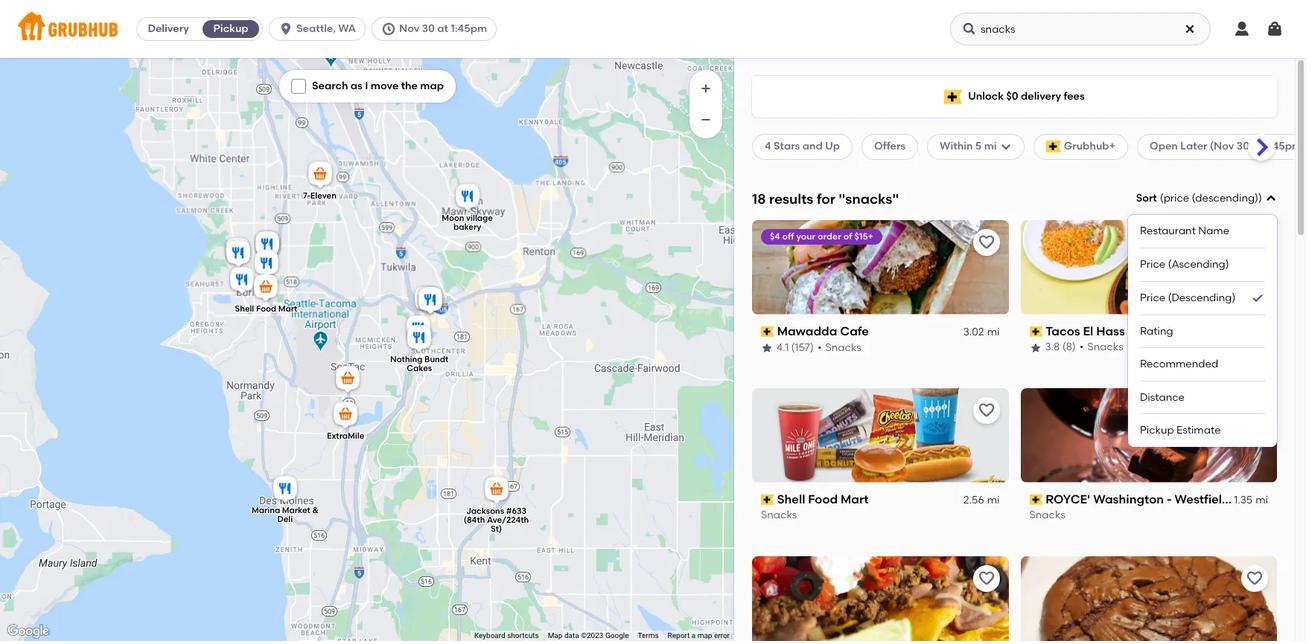 Task type: describe. For each thing, give the bounding box(es) containing it.
save this restaurant image for moon village bakery logo
[[1246, 570, 1264, 588]]

3.02
[[963, 326, 984, 339]]

sea tac marathon image
[[333, 364, 363, 397]]

sort ( price (descending) )
[[1136, 192, 1262, 205]]

el
[[1083, 325, 1094, 339]]

(descending)
[[1168, 292, 1236, 304]]

auntie anne's image
[[416, 285, 445, 318]]

mi for royce' washington - westfield southcenter 
[[1256, 494, 1268, 507]]

18
[[752, 190, 766, 207]]

• snacks for 4.1 (157)
[[818, 341, 862, 354]]

• for (8)
[[1080, 341, 1084, 354]]

moon
[[442, 213, 464, 223]]

$15+
[[855, 231, 873, 242]]

(84th
[[464, 516, 485, 526]]

google
[[605, 632, 629, 641]]

search as i move the map
[[312, 80, 444, 92]]

pierro bakery image
[[252, 249, 282, 282]]

i
[[365, 80, 368, 92]]

report a map error link
[[668, 632, 730, 641]]

$4
[[770, 231, 780, 242]]

4
[[765, 140, 771, 153]]

open later (nov 30 at 1:45pm)
[[1150, 140, 1306, 153]]

price
[[1164, 192, 1190, 205]]

&
[[312, 506, 319, 516]]

jacksons #633 (84th ave/224th st) image
[[482, 475, 512, 508]]

royce'
[[1046, 493, 1091, 507]]

#633
[[506, 507, 527, 517]]

washington
[[1093, 493, 1164, 507]]

• snacks for 3.8 (8)
[[1080, 341, 1124, 354]]

up
[[825, 140, 840, 153]]

within
[[940, 140, 973, 153]]

svg image inside nov 30 at 1:45pm button
[[381, 22, 396, 36]]

none field containing sort
[[1128, 191, 1277, 448]]

map data ©2023 google
[[548, 632, 629, 641]]

18 results for "snacks"
[[752, 190, 899, 207]]

open
[[1150, 140, 1178, 153]]

1 vertical spatial map
[[698, 632, 712, 641]]

delivery
[[1021, 90, 1061, 103]]

0 vertical spatial map
[[420, 80, 444, 92]]

pickup estimate
[[1140, 425, 1221, 437]]

©2023
[[581, 632, 604, 641]]

nothing bundt cakes
[[390, 355, 449, 374]]

for
[[817, 190, 836, 207]]

save this restaurant button for moon village bakery logo
[[1242, 566, 1268, 593]]

subscription pass image for tacos el hass
[[1030, 327, 1043, 337]]

3.02 mi
[[963, 326, 1000, 339]]

extramile
[[327, 432, 364, 442]]

save this restaurant button for antojitos michalisco 1st ave logo
[[973, 566, 1000, 593]]

jamba image
[[412, 284, 442, 317]]

hass
[[1096, 325, 1125, 339]]

save this restaurant button for shell food mart logo
[[973, 397, 1000, 424]]

seattle,
[[296, 22, 336, 35]]

subscription pass image for mawadda cafe
[[761, 327, 774, 337]]

antojitos michalisco 1st ave image
[[252, 229, 282, 262]]

price (descending) option
[[1140, 282, 1265, 315]]

nov 30 at 1:45pm button
[[372, 17, 503, 41]]

st)
[[491, 525, 502, 534]]

terms
[[638, 632, 659, 641]]

grubhub plus flag logo image for grubhub+
[[1046, 141, 1061, 153]]

save this restaurant image for tacos el hass logo
[[1246, 234, 1264, 252]]

4 stars and up
[[765, 140, 840, 153]]

2.56
[[964, 494, 984, 507]]

recommended
[[1140, 358, 1219, 371]]

1 horizontal spatial shell
[[777, 493, 805, 507]]

(
[[1160, 192, 1164, 205]]

sort
[[1136, 192, 1157, 205]]

tacos el hass link
[[1030, 324, 1268, 341]]

save this restaurant image for save this restaurant button associated with antojitos michalisco 1st ave logo
[[978, 570, 995, 588]]

delivery button
[[137, 17, 200, 41]]

(ascending)
[[1168, 258, 1229, 271]]

1 vertical spatial mart
[[841, 493, 869, 507]]

nothing
[[390, 355, 423, 365]]

7-eleven
[[303, 192, 337, 201]]

tacos el hass logo image
[[1021, 220, 1277, 315]]

5
[[976, 140, 982, 153]]

shell food mart logo image
[[752, 389, 1009, 483]]

nov 30 at 1:45pm
[[399, 22, 487, 35]]

4.1 (157)
[[777, 341, 814, 354]]

estimate
[[1177, 425, 1221, 437]]

mawadda
[[777, 325, 837, 339]]

moon village bakery
[[442, 213, 493, 232]]

antojitos michalisco 1st ave logo image
[[752, 557, 1009, 642]]

mi for mawadda cafe
[[987, 326, 1000, 339]]

delivery
[[148, 22, 189, 35]]

1.35
[[1234, 494, 1253, 507]]

later
[[1181, 140, 1208, 153]]

pickup for pickup
[[213, 22, 248, 35]]

moon village bakery logo image
[[1021, 557, 1277, 642]]

price (descending)
[[1140, 292, 1236, 304]]

seattle, wa
[[296, 22, 356, 35]]

keyboard
[[474, 632, 505, 641]]

$0
[[1006, 90, 1019, 103]]

of
[[844, 231, 852, 242]]

marina market & deli image
[[270, 474, 300, 507]]

extramile image
[[331, 400, 360, 433]]

error
[[714, 632, 730, 641]]

shell food mart image
[[251, 273, 281, 305]]

dairy queen image
[[223, 236, 252, 269]]

save this restaurant image for shell food mart logo
[[978, 402, 995, 420]]

grubhub+
[[1064, 140, 1116, 153]]

star icon image for 3.8
[[1030, 342, 1042, 354]]

1 vertical spatial at
[[1252, 140, 1263, 153]]

royce' washington - westfield southcenter mall image
[[416, 285, 445, 318]]

tacos
[[1046, 325, 1080, 339]]

save this restaurant image for save this restaurant button related to royce' washington - westfield southcenter mall logo
[[1246, 402, 1264, 420]]

deli
[[277, 515, 293, 525]]

map
[[548, 632, 563, 641]]

southcenter
[[1233, 493, 1305, 507]]

marina market & deli
[[252, 506, 319, 525]]

1 horizontal spatial food
[[808, 493, 838, 507]]

cafe
[[840, 325, 869, 339]]

(157)
[[791, 341, 814, 354]]

save this restaurant button for tacos el hass logo
[[1242, 229, 1268, 256]]

village
[[466, 213, 493, 223]]

keyboard shortcuts button
[[474, 632, 539, 642]]

main navigation navigation
[[0, 0, 1306, 58]]

cakes
[[407, 364, 432, 374]]

unlock
[[968, 90, 1004, 103]]

moon village bakery image
[[453, 182, 483, 214]]

nothing bundt cakes image
[[404, 323, 434, 356]]



Task type: vqa. For each thing, say whether or not it's contained in the screenshot.
$4.59 +
no



Task type: locate. For each thing, give the bounding box(es) containing it.
3.8
[[1045, 341, 1060, 354]]

plus icon image
[[699, 81, 713, 96]]

0 vertical spatial 30
[[422, 22, 435, 35]]

30 inside nov 30 at 1:45pm button
[[422, 22, 435, 35]]

at left the 1:45pm
[[437, 22, 448, 35]]

order
[[818, 231, 841, 242]]

mart down shell food mart logo
[[841, 493, 869, 507]]

map right "a"
[[698, 632, 712, 641]]

shell inside map region
[[235, 304, 254, 314]]

unlock $0 delivery fees
[[968, 90, 1085, 103]]

1:45pm
[[451, 22, 487, 35]]

restaurant name
[[1140, 225, 1230, 238]]

0 vertical spatial shell
[[235, 304, 254, 314]]

1 subscription pass image from the left
[[761, 495, 774, 506]]

0 horizontal spatial star icon image
[[761, 342, 773, 354]]

save this restaurant image
[[978, 234, 995, 252], [1246, 234, 1264, 252], [978, 402, 995, 420], [1246, 570, 1264, 588]]

svg image inside seattle, wa button
[[279, 22, 294, 36]]

Search for food, convenience, alcohol... search field
[[950, 13, 1211, 45]]

mi right 3.02
[[987, 326, 1000, 339]]

westfield
[[1175, 493, 1230, 507]]

1 vertical spatial 30
[[1237, 140, 1250, 153]]

(nov
[[1210, 140, 1234, 153]]

2 subscription pass image from the left
[[1030, 327, 1043, 337]]

price for price (ascending)
[[1140, 258, 1166, 271]]

grubhub plus flag logo image left unlock
[[944, 90, 962, 104]]

grubhub plus flag logo image left 'grubhub+'
[[1046, 141, 1061, 153]]

jacksons #633 (84th ave/224th st)
[[464, 507, 529, 534]]

1 vertical spatial shell
[[777, 493, 805, 507]]

2 star icon image from the left
[[1030, 342, 1042, 354]]

price inside price (descending) option
[[1140, 292, 1166, 304]]

subscription pass image
[[761, 327, 774, 337], [1030, 327, 1043, 337]]

1 horizontal spatial save this restaurant image
[[1246, 402, 1264, 420]]

0 vertical spatial shell food mart
[[235, 304, 297, 314]]

data
[[564, 632, 579, 641]]

mart down pierro bakery image
[[278, 304, 297, 314]]

jacksons
[[466, 507, 504, 517]]

0 horizontal spatial subscription pass image
[[761, 495, 774, 506]]

name
[[1199, 225, 1230, 238]]

seattle, wa button
[[269, 17, 372, 41]]

ave/224th
[[487, 516, 529, 526]]

fees
[[1064, 90, 1085, 103]]

price (ascending)
[[1140, 258, 1229, 271]]

0 horizontal spatial grubhub plus flag logo image
[[944, 90, 962, 104]]

list box containing restaurant name
[[1140, 215, 1265, 448]]

mawadda cafe logo image
[[752, 220, 1009, 315]]

0 vertical spatial grubhub plus flag logo image
[[944, 90, 962, 104]]

0 horizontal spatial at
[[437, 22, 448, 35]]

0 horizontal spatial shell food mart
[[235, 304, 297, 314]]

1.35 mi
[[1234, 494, 1268, 507]]

check icon image
[[1250, 291, 1265, 306]]

pickup right "delivery" button
[[213, 22, 248, 35]]

(descending)
[[1192, 192, 1259, 205]]

svg image
[[1266, 20, 1284, 38], [962, 22, 977, 36], [1184, 23, 1196, 35], [294, 82, 303, 91], [1000, 141, 1012, 153]]

0 horizontal spatial shell
[[235, 304, 254, 314]]

1 horizontal spatial 30
[[1237, 140, 1250, 153]]

0 vertical spatial food
[[256, 304, 276, 314]]

1 horizontal spatial shell food mart
[[777, 493, 869, 507]]

bakery
[[454, 222, 481, 232]]

shortcuts
[[507, 632, 539, 641]]

star icon image
[[761, 342, 773, 354], [1030, 342, 1042, 354]]

subscription pass image
[[761, 495, 774, 506], [1030, 495, 1043, 506]]

7 eleven image
[[305, 159, 335, 192]]

30 right (nov
[[1237, 140, 1250, 153]]

-
[[1167, 493, 1172, 507]]

0 vertical spatial save this restaurant image
[[1246, 402, 1264, 420]]

results
[[769, 190, 814, 207]]

0 horizontal spatial mart
[[278, 304, 297, 314]]

1 vertical spatial price
[[1140, 292, 1166, 304]]

grubhub plus flag logo image
[[944, 90, 962, 104], [1046, 141, 1061, 153]]

4.1
[[777, 341, 789, 354]]

1 subscription pass image from the left
[[761, 327, 774, 337]]

ronnie's market image
[[227, 265, 257, 298]]

1 horizontal spatial •
[[1080, 341, 1084, 354]]

royce' washington - westfield southcenter mall logo image
[[1021, 389, 1277, 483]]

svg image
[[1233, 20, 1251, 38], [279, 22, 294, 36], [381, 22, 396, 36], [1265, 193, 1277, 205]]

1 horizontal spatial subscription pass image
[[1030, 495, 1043, 506]]

1 horizontal spatial pickup
[[1140, 425, 1174, 437]]

within 5 mi
[[940, 140, 997, 153]]

mi
[[984, 140, 997, 153], [987, 326, 1000, 339], [987, 494, 1000, 507], [1256, 494, 1268, 507]]

1 horizontal spatial mart
[[841, 493, 869, 507]]

0 horizontal spatial map
[[420, 80, 444, 92]]

1:45pm)
[[1266, 140, 1306, 153]]

terms link
[[638, 632, 659, 641]]

mi for shell food mart
[[987, 494, 1000, 507]]

at left the 1:45pm)
[[1252, 140, 1263, 153]]

3.8 (8)
[[1045, 341, 1076, 354]]

subscription pass image for royce' washington - westfield southcenter 
[[1030, 495, 1043, 506]]

price up the rating
[[1140, 292, 1166, 304]]

move
[[371, 80, 399, 92]]

1 horizontal spatial star icon image
[[1030, 342, 1042, 354]]

1 vertical spatial shell food mart
[[777, 493, 869, 507]]

bundt
[[425, 355, 449, 365]]

nov
[[399, 22, 420, 35]]

1 horizontal spatial subscription pass image
[[1030, 327, 1043, 337]]

2.56 mi
[[964, 494, 1000, 507]]

"snacks"
[[839, 190, 899, 207]]

1 vertical spatial save this restaurant image
[[978, 570, 995, 588]]

1 star icon image from the left
[[761, 342, 773, 354]]

pickup button
[[200, 17, 262, 41]]

restaurant
[[1140, 225, 1196, 238]]

0 horizontal spatial save this restaurant image
[[978, 570, 995, 588]]

None field
[[1128, 191, 1277, 448]]

save this restaurant button for royce' washington - westfield southcenter mall logo
[[1242, 397, 1268, 424]]

pickup inside field
[[1140, 425, 1174, 437]]

mart inside map region
[[278, 304, 297, 314]]

price for price (descending)
[[1140, 292, 1166, 304]]

shell food mart inside map region
[[235, 304, 297, 314]]

happy lemon image
[[404, 314, 433, 346]]

star icon image left 3.8 on the bottom
[[1030, 342, 1042, 354]]

0 vertical spatial mart
[[278, 304, 297, 314]]

0 vertical spatial pickup
[[213, 22, 248, 35]]

report
[[668, 632, 690, 641]]

star icon image left 4.1 on the right bottom
[[761, 342, 773, 354]]

a
[[692, 632, 696, 641]]

0 horizontal spatial •
[[818, 341, 822, 354]]

and
[[803, 140, 823, 153]]

price
[[1140, 258, 1166, 271], [1140, 292, 1166, 304]]

mawadda cafe
[[777, 325, 869, 339]]

snacks
[[826, 341, 862, 354], [1088, 341, 1124, 354], [761, 510, 797, 522], [1030, 510, 1066, 522]]

1 vertical spatial pickup
[[1140, 425, 1174, 437]]

• snacks down cafe
[[818, 341, 862, 354]]

price down restaurant in the right top of the page
[[1140, 258, 1166, 271]]

1 • snacks from the left
[[818, 341, 862, 354]]

30 right nov
[[422, 22, 435, 35]]

google image
[[4, 623, 53, 642]]

mart
[[278, 304, 297, 314], [841, 493, 869, 507]]

off
[[782, 231, 794, 242]]

map
[[420, 80, 444, 92], [698, 632, 712, 641]]

map region
[[0, 0, 816, 642]]

food
[[256, 304, 276, 314], [808, 493, 838, 507]]

$4 off your order of $15+
[[770, 231, 873, 242]]

pickup down distance
[[1140, 425, 1174, 437]]

minus icon image
[[699, 112, 713, 127]]

• snacks down hass
[[1080, 341, 1124, 354]]

pickup for pickup estimate
[[1140, 425, 1174, 437]]

1 horizontal spatial at
[[1252, 140, 1263, 153]]

pickup
[[213, 22, 248, 35], [1140, 425, 1174, 437]]

search
[[312, 80, 348, 92]]

eleven
[[310, 192, 337, 201]]

0 horizontal spatial food
[[256, 304, 276, 314]]

0 horizontal spatial 30
[[422, 22, 435, 35]]

list box
[[1140, 215, 1265, 448]]

1 vertical spatial food
[[808, 493, 838, 507]]

wa
[[338, 22, 356, 35]]

0 horizontal spatial pickup
[[213, 22, 248, 35]]

0 horizontal spatial subscription pass image
[[761, 327, 774, 337]]

2 subscription pass image from the left
[[1030, 495, 1043, 506]]

as
[[351, 80, 363, 92]]

• down mawadda cafe
[[818, 341, 822, 354]]

star icon image for 4.1
[[761, 342, 773, 354]]

marina
[[252, 506, 280, 516]]

shell food mart
[[235, 304, 297, 314], [777, 493, 869, 507]]

• for (157)
[[818, 341, 822, 354]]

7-
[[303, 192, 310, 201]]

mawadda cafe image
[[252, 229, 282, 262]]

0 vertical spatial price
[[1140, 258, 1166, 271]]

0 horizontal spatial • snacks
[[818, 341, 862, 354]]

grubhub plus flag logo image for unlock $0 delivery fees
[[944, 90, 962, 104]]

at inside button
[[437, 22, 448, 35]]

• right (8)
[[1080, 341, 1084, 354]]

map right "the"
[[420, 80, 444, 92]]

save this restaurant image
[[1246, 402, 1264, 420], [978, 570, 995, 588]]

mi right 1.35
[[1256, 494, 1268, 507]]

1 horizontal spatial map
[[698, 632, 712, 641]]

food inside map region
[[256, 304, 276, 314]]

(8)
[[1063, 341, 1076, 354]]

1 price from the top
[[1140, 258, 1166, 271]]

subscription pass image left mawadda on the right
[[761, 327, 774, 337]]

subscription pass image left the tacos
[[1030, 327, 1043, 337]]

subscription pass image inside tacos el hass link
[[1030, 327, 1043, 337]]

tacos el hass image
[[223, 238, 253, 271]]

0 vertical spatial at
[[437, 22, 448, 35]]

2 price from the top
[[1140, 292, 1166, 304]]

)
[[1259, 192, 1262, 205]]

2 • snacks from the left
[[1080, 341, 1124, 354]]

pickup inside button
[[213, 22, 248, 35]]

keyboard shortcuts
[[474, 632, 539, 641]]

stars
[[774, 140, 800, 153]]

1 • from the left
[[818, 341, 822, 354]]

distance
[[1140, 392, 1185, 404]]

royce' washington - westfield southcenter 
[[1046, 493, 1306, 507]]

subscription pass image for shell food mart
[[761, 495, 774, 506]]

1 horizontal spatial • snacks
[[1080, 341, 1124, 354]]

2 • from the left
[[1080, 341, 1084, 354]]

1 horizontal spatial grubhub plus flag logo image
[[1046, 141, 1061, 153]]

1 vertical spatial grubhub plus flag logo image
[[1046, 141, 1061, 153]]

the
[[401, 80, 418, 92]]

list box inside field
[[1140, 215, 1265, 448]]

tacos el hass
[[1046, 325, 1125, 339]]

mi right 5
[[984, 140, 997, 153]]

mi right 2.56
[[987, 494, 1000, 507]]

report a map error
[[668, 632, 730, 641]]

30
[[422, 22, 435, 35], [1237, 140, 1250, 153]]



